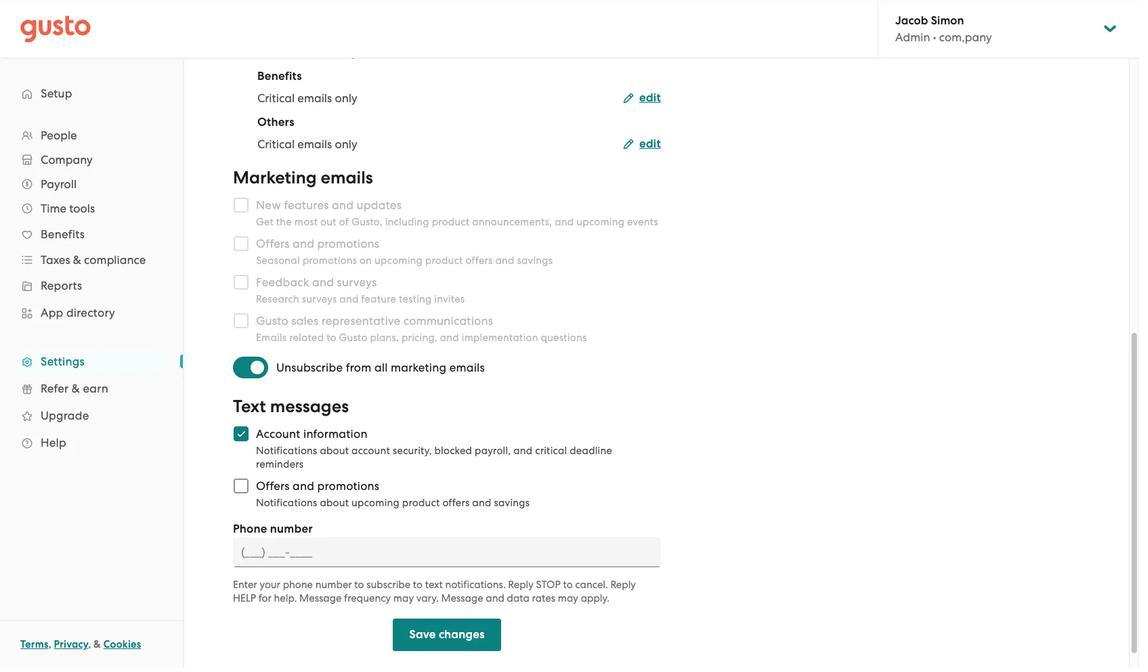 Task type: locate. For each thing, give the bounding box(es) containing it.
3 only from the top
[[335, 137, 357, 151]]

most
[[295, 216, 318, 228]]

edit for benefits
[[639, 91, 661, 105]]

and left critical
[[513, 445, 533, 457]]

Phone number text field
[[233, 538, 661, 568]]

benefits inside the gusto navigation element
[[41, 228, 85, 241]]

marketing
[[391, 361, 446, 375]]

2 notifications from the top
[[256, 497, 317, 509]]

1 vertical spatial critical emails only
[[257, 91, 357, 105]]

out
[[320, 216, 336, 228]]

list
[[0, 123, 183, 456]]

notifications down offers
[[256, 497, 317, 509]]

earn
[[83, 382, 108, 396]]

1 vertical spatial edit button
[[623, 90, 661, 106]]

3 critical emails only from the top
[[257, 137, 357, 151]]

2 vertical spatial &
[[94, 639, 101, 651]]

0 vertical spatial promotions
[[303, 255, 357, 267]]

save
[[409, 628, 436, 642]]

settings link
[[14, 349, 169, 374]]

taxes & compliance
[[41, 253, 146, 267]]

0 vertical spatial offers
[[466, 255, 493, 267]]

0 vertical spatial savings
[[517, 255, 553, 267]]

1 vertical spatial offers
[[443, 497, 470, 509]]

1 critical from the top
[[257, 45, 295, 59]]

1 vertical spatial notifications
[[256, 497, 317, 509]]

1 horizontal spatial message
[[441, 593, 483, 605]]

app directory
[[41, 306, 115, 320]]

2 critical emails only from the top
[[257, 91, 357, 105]]

people button
[[14, 123, 169, 148]]

3 edit button from the top
[[623, 136, 661, 152]]

1 vertical spatial &
[[72, 382, 80, 396]]

on
[[360, 255, 372, 267]]

0 vertical spatial critical
[[257, 45, 295, 59]]

help.
[[274, 593, 297, 605]]

edit button for others
[[623, 136, 661, 152]]

marketing emails
[[233, 167, 373, 188]]

3 edit from the top
[[639, 137, 661, 151]]

frequency
[[344, 593, 391, 605]]

critical for others
[[257, 137, 295, 151]]

0 vertical spatial benefits
[[257, 69, 302, 83]]

enter your phone number to subscribe to text notifications. reply stop to cancel. reply help for help. message frequency may vary. message and data rates may apply.
[[233, 579, 636, 605]]

message down phone
[[299, 593, 342, 605]]

promotions down account
[[317, 479, 379, 493]]

about down offers and promotions
[[320, 497, 349, 509]]

gusto navigation element
[[0, 58, 183, 478]]

2 vertical spatial upcoming
[[352, 497, 400, 509]]

message down notifications.
[[441, 593, 483, 605]]

unsubscribe from all marketing emails
[[276, 361, 485, 375]]

notifications up reminders
[[256, 445, 317, 457]]

0 vertical spatial about
[[320, 445, 349, 457]]

emails related to gusto plans, pricing, and implementation questions
[[256, 332, 587, 344]]

critical emails only
[[257, 45, 357, 59], [257, 91, 357, 105], [257, 137, 357, 151]]

enter
[[233, 579, 257, 591]]

critical
[[257, 45, 295, 59], [257, 91, 295, 105], [257, 137, 295, 151]]

settings
[[41, 355, 85, 368]]

product
[[432, 216, 470, 228], [425, 255, 463, 267], [402, 497, 440, 509]]

about inside notifications about account security, blocked payroll, and critical deadline reminders
[[320, 445, 349, 457]]

& right taxes
[[73, 253, 81, 267]]

upgrade
[[41, 409, 89, 423]]

0 vertical spatial number
[[270, 522, 313, 536]]

2 vertical spatial critical emails only
[[257, 137, 357, 151]]

0 vertical spatial edit
[[639, 45, 661, 59]]

0 horizontal spatial may
[[393, 593, 414, 605]]

benefits
[[257, 69, 302, 83], [41, 228, 85, 241]]

time tools button
[[14, 196, 169, 221]]

about for information
[[320, 445, 349, 457]]

your
[[260, 579, 280, 591]]

and left 'data'
[[486, 593, 504, 605]]

2 only from the top
[[335, 91, 357, 105]]

message
[[299, 593, 342, 605], [441, 593, 483, 605]]

upcoming right on
[[375, 255, 423, 267]]

1 horizontal spatial may
[[558, 593, 578, 605]]

benefits up others
[[257, 69, 302, 83]]

0 vertical spatial notifications
[[256, 445, 317, 457]]

2 vertical spatial critical
[[257, 137, 295, 151]]

product right including
[[432, 216, 470, 228]]

1 notifications from the top
[[256, 445, 317, 457]]

critical
[[535, 445, 567, 457]]

upcoming left events
[[576, 216, 625, 228]]

promotions
[[303, 255, 357, 267], [317, 479, 379, 493]]

1 horizontal spatial benefits
[[257, 69, 302, 83]]

1 vertical spatial number
[[315, 579, 352, 591]]

promotions left on
[[303, 255, 357, 267]]

0 horizontal spatial benefits
[[41, 228, 85, 241]]

1 horizontal spatial number
[[315, 579, 352, 591]]

refer & earn link
[[14, 377, 169, 401]]

, left privacy link at the left bottom
[[49, 639, 51, 651]]

only for others
[[335, 137, 357, 151]]

blocked
[[434, 445, 472, 457]]

& inside dropdown button
[[73, 253, 81, 267]]

0 vertical spatial only
[[335, 45, 357, 59]]

taxes & compliance button
[[14, 248, 169, 272]]

2 edit from the top
[[639, 91, 661, 105]]

critical emails only for benefits
[[257, 91, 357, 105]]

, left cookies button at the bottom left of the page
[[88, 639, 91, 651]]

,
[[49, 639, 51, 651], [88, 639, 91, 651]]

savings down 'announcements,'
[[517, 255, 553, 267]]

edit for others
[[639, 137, 661, 151]]

2 vertical spatial edit button
[[623, 136, 661, 152]]

offers and promotions
[[256, 479, 379, 493]]

emails
[[256, 332, 287, 344]]

offers up phone number text box
[[443, 497, 470, 509]]

1 only from the top
[[335, 45, 357, 59]]

upcoming
[[576, 216, 625, 228], [375, 255, 423, 267], [352, 497, 400, 509]]

jacob simon admin • com,pany
[[895, 14, 992, 44]]

& left "earn" on the bottom of page
[[72, 382, 80, 396]]

2 critical from the top
[[257, 91, 295, 105]]

0 vertical spatial edit button
[[623, 44, 661, 60]]

2 vertical spatial only
[[335, 137, 357, 151]]

0 horizontal spatial message
[[299, 593, 342, 605]]

may
[[393, 593, 414, 605], [558, 593, 578, 605]]

invites
[[434, 293, 465, 305]]

1 horizontal spatial reply
[[611, 579, 636, 591]]

subscribe
[[367, 579, 411, 591]]

and
[[555, 216, 574, 228], [495, 255, 514, 267], [339, 293, 359, 305], [440, 332, 459, 344], [513, 445, 533, 457], [293, 479, 314, 493], [472, 497, 491, 509], [486, 593, 504, 605]]

savings
[[517, 255, 553, 267], [494, 497, 530, 509]]

2 may from the left
[[558, 593, 578, 605]]

directory
[[66, 306, 115, 320]]

list containing people
[[0, 123, 183, 456]]

and down "payroll,"
[[472, 497, 491, 509]]

1 vertical spatial edit
[[639, 91, 661, 105]]

reminders
[[256, 458, 304, 471]]

plans,
[[370, 332, 399, 344]]

including
[[385, 216, 429, 228]]

& for compliance
[[73, 253, 81, 267]]

simon
[[931, 14, 964, 28]]

product down notifications about account security, blocked payroll, and critical deadline reminders
[[402, 497, 440, 509]]

benefits link
[[14, 222, 169, 247]]

help
[[41, 436, 66, 450]]

3 critical from the top
[[257, 137, 295, 151]]

feature
[[361, 293, 396, 305]]

people
[[41, 129, 77, 142]]

1 vertical spatial critical
[[257, 91, 295, 105]]

1 about from the top
[[320, 445, 349, 457]]

related
[[289, 332, 324, 344]]

setup link
[[14, 81, 169, 106]]

2 edit button from the top
[[623, 90, 661, 106]]

offers
[[256, 479, 290, 493]]

0 vertical spatial &
[[73, 253, 81, 267]]

app directory link
[[14, 301, 169, 325]]

changes
[[439, 628, 485, 642]]

reply up 'data'
[[508, 579, 534, 591]]

about down the information
[[320, 445, 349, 457]]

& left cookies button at the bottom left of the page
[[94, 639, 101, 651]]

may down subscribe
[[393, 593, 414, 605]]

number inside enter your phone number to subscribe to text notifications. reply stop to cancel. reply help for help. message frequency may vary. message and data rates may apply.
[[315, 579, 352, 591]]

critical emails only for others
[[257, 137, 357, 151]]

messages
[[270, 396, 349, 417]]

2 vertical spatial edit
[[639, 137, 661, 151]]

may down stop
[[558, 593, 578, 605]]

offers
[[466, 255, 493, 267], [443, 497, 470, 509]]

about
[[320, 445, 349, 457], [320, 497, 349, 509]]

0 vertical spatial critical emails only
[[257, 45, 357, 59]]

of
[[339, 216, 349, 228]]

0 horizontal spatial ,
[[49, 639, 51, 651]]

1 vertical spatial benefits
[[41, 228, 85, 241]]

payroll,
[[475, 445, 511, 457]]

savings down "payroll,"
[[494, 497, 530, 509]]

2 about from the top
[[320, 497, 349, 509]]

questions
[[541, 332, 587, 344]]

and inside enter your phone number to subscribe to text notifications. reply stop to cancel. reply help for help. message frequency may vary. message and data rates may apply.
[[486, 593, 504, 605]]

1 , from the left
[[49, 639, 51, 651]]

upcoming down account
[[352, 497, 400, 509]]

number
[[270, 522, 313, 536], [315, 579, 352, 591]]

benefits down time tools
[[41, 228, 85, 241]]

notifications for offers
[[256, 497, 317, 509]]

Account information checkbox
[[226, 419, 256, 449]]

notifications
[[256, 445, 317, 457], [256, 497, 317, 509]]

time
[[41, 202, 66, 215]]

only
[[335, 45, 357, 59], [335, 91, 357, 105], [335, 137, 357, 151]]

product up invites
[[425, 255, 463, 267]]

edit
[[639, 45, 661, 59], [639, 91, 661, 105], [639, 137, 661, 151]]

offers down get the most out of gusto, including product announcements, and upcoming events
[[466, 255, 493, 267]]

notifications for account
[[256, 445, 317, 457]]

reply
[[508, 579, 534, 591], [611, 579, 636, 591]]

notifications inside notifications about account security, blocked payroll, and critical deadline reminders
[[256, 445, 317, 457]]

to left text
[[413, 579, 423, 591]]

reply right cancel.
[[611, 579, 636, 591]]

critical for benefits
[[257, 91, 295, 105]]

home image
[[20, 15, 91, 42]]

1 vertical spatial about
[[320, 497, 349, 509]]

0 horizontal spatial reply
[[508, 579, 534, 591]]

1 vertical spatial only
[[335, 91, 357, 105]]

pricing,
[[402, 332, 437, 344]]

1 horizontal spatial ,
[[88, 639, 91, 651]]



Task type: vqa. For each thing, say whether or not it's contained in the screenshot.
Offers and promotions checkbox
yes



Task type: describe. For each thing, give the bounding box(es) containing it.
1 edit button from the top
[[623, 44, 661, 60]]

taxes
[[41, 253, 70, 267]]

surveys
[[302, 293, 337, 305]]

research
[[256, 293, 299, 305]]

tools
[[69, 202, 95, 215]]

app
[[41, 306, 63, 320]]

and right offers
[[293, 479, 314, 493]]

and right 'announcements,'
[[555, 216, 574, 228]]

others
[[257, 115, 294, 129]]

refer & earn
[[41, 382, 108, 396]]

stop
[[536, 579, 561, 591]]

all
[[374, 361, 388, 375]]

to up frequency
[[354, 579, 364, 591]]

time tools
[[41, 202, 95, 215]]

1 edit from the top
[[639, 45, 661, 59]]

from
[[346, 361, 371, 375]]

account
[[352, 445, 390, 457]]

cookies
[[103, 639, 141, 651]]

help
[[233, 593, 256, 605]]

and left the feature
[[339, 293, 359, 305]]

1 vertical spatial savings
[[494, 497, 530, 509]]

notifications about upcoming product offers and savings
[[256, 497, 530, 509]]

about for and
[[320, 497, 349, 509]]

•
[[933, 30, 936, 44]]

and right pricing,
[[440, 332, 459, 344]]

2 message from the left
[[441, 593, 483, 605]]

gusto
[[339, 332, 368, 344]]

account information
[[256, 427, 368, 441]]

1 vertical spatial upcoming
[[375, 255, 423, 267]]

terms link
[[20, 639, 49, 651]]

refer
[[41, 382, 69, 396]]

only for benefits
[[335, 91, 357, 105]]

1 vertical spatial product
[[425, 255, 463, 267]]

payroll
[[41, 177, 77, 191]]

and inside notifications about account security, blocked payroll, and critical deadline reminders
[[513, 445, 533, 457]]

upgrade link
[[14, 404, 169, 428]]

edit button for benefits
[[623, 90, 661, 106]]

compliance
[[84, 253, 146, 267]]

vary.
[[416, 593, 439, 605]]

unsubscribe
[[276, 361, 343, 375]]

& for earn
[[72, 382, 80, 396]]

0 vertical spatial product
[[432, 216, 470, 228]]

for
[[258, 593, 271, 605]]

phone
[[233, 522, 267, 536]]

company button
[[14, 148, 169, 172]]

save changes button
[[393, 619, 501, 652]]

2 , from the left
[[88, 639, 91, 651]]

1 message from the left
[[299, 593, 342, 605]]

jacob
[[895, 14, 928, 28]]

deadline
[[570, 445, 612, 457]]

Offers and promotions checkbox
[[226, 471, 256, 501]]

0 horizontal spatial number
[[270, 522, 313, 536]]

to left gusto
[[327, 332, 336, 344]]

testing
[[399, 293, 432, 305]]

admin
[[895, 30, 930, 44]]

gusto,
[[351, 216, 383, 228]]

1 critical emails only from the top
[[257, 45, 357, 59]]

notifications.
[[445, 579, 506, 591]]

1 vertical spatial promotions
[[317, 479, 379, 493]]

and down 'announcements,'
[[495, 255, 514, 267]]

2 vertical spatial product
[[402, 497, 440, 509]]

phone number
[[233, 522, 313, 536]]

research surveys and feature testing invites
[[256, 293, 465, 305]]

0 vertical spatial upcoming
[[576, 216, 625, 228]]

get the most out of gusto, including product announcements, and upcoming events
[[256, 216, 658, 228]]

cookies button
[[103, 637, 141, 653]]

the
[[276, 216, 292, 228]]

terms
[[20, 639, 49, 651]]

1 reply from the left
[[508, 579, 534, 591]]

get
[[256, 216, 274, 228]]

terms , privacy , & cookies
[[20, 639, 141, 651]]

cancel.
[[575, 579, 608, 591]]

events
[[627, 216, 658, 228]]

payroll button
[[14, 172, 169, 196]]

to right stop
[[563, 579, 573, 591]]

seasonal
[[256, 255, 300, 267]]

text
[[425, 579, 443, 591]]

privacy link
[[54, 639, 88, 651]]

reports link
[[14, 274, 169, 298]]

help link
[[14, 431, 169, 455]]

security,
[[393, 445, 432, 457]]

data
[[507, 593, 530, 605]]

account
[[256, 427, 300, 441]]

implementation
[[462, 332, 538, 344]]

privacy
[[54, 639, 88, 651]]

text messages
[[233, 396, 349, 417]]

rates
[[532, 593, 555, 605]]

Unsubscribe from all marketing emails checkbox
[[233, 353, 276, 383]]

apply.
[[581, 593, 610, 605]]

marketing
[[233, 167, 317, 188]]

seasonal promotions on upcoming product offers and savings
[[256, 255, 553, 267]]

2 reply from the left
[[611, 579, 636, 591]]

save changes
[[409, 628, 485, 642]]

notifications about account security, blocked payroll, and critical deadline reminders
[[256, 445, 612, 471]]

information
[[303, 427, 368, 441]]

announcements,
[[472, 216, 552, 228]]

1 may from the left
[[393, 593, 414, 605]]



